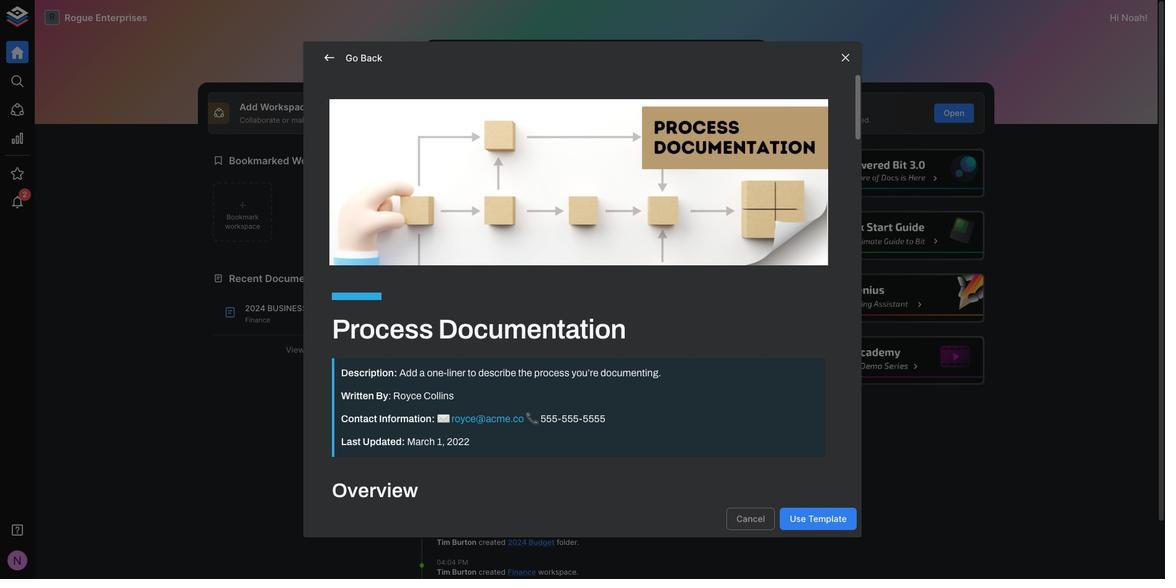 Task type: describe. For each thing, give the bounding box(es) containing it.
use template
[[790, 514, 847, 524]]

04:13 pm
[[437, 327, 467, 335]]

1,
[[437, 437, 445, 448]]

04:11
[[437, 407, 454, 416]]

r
[[49, 12, 55, 22]]

n button
[[4, 547, 31, 575]]

description: add a one-liner to describe the process you're documenting.
[[341, 368, 661, 379]]

!
[[1145, 11, 1148, 23]]

2024 for 2024 tax documents
[[508, 457, 527, 467]]

business for 2024 business plan
[[524, 336, 561, 346]]

plan for 2024 business plan
[[437, 347, 457, 356]]

3 burton from the top
[[452, 457, 477, 467]]

tim for .
[[437, 538, 450, 547]]

hi noah !
[[1110, 11, 1148, 23]]

make
[[292, 115, 311, 125]]

. inside 04:07 pm tim burton created 2024 budget folder .
[[577, 538, 579, 547]]

2 555- from the left
[[562, 414, 583, 425]]

updated:
[[363, 437, 405, 448]]

0 vertical spatial lott
[[458, 336, 472, 346]]

noah inside 04:12 pm tim burton added noah lott to finance workspace
[[503, 377, 522, 386]]

process documentation
[[332, 315, 626, 344]]

folder
[[557, 538, 577, 547]]

plan for 2024 business plan finance
[[310, 304, 331, 314]]

1 vertical spatial finance link
[[508, 568, 536, 577]]

burton inside 04:04 pm tim burton created finance workspace .
[[452, 568, 477, 577]]

📞
[[526, 414, 539, 425]]

04:11 pm tim burton added noah lott to marketing team workspace .
[[437, 407, 547, 437]]

2024 budget link
[[508, 538, 555, 547]]

finance inside 04:12 pm tim burton added noah lott to finance workspace
[[549, 377, 578, 386]]

type
[[542, 115, 558, 125]]

pm for 04:07 pm
[[457, 448, 468, 456]]

of
[[560, 115, 567, 125]]

create for create any type of doc or wiki.
[[502, 115, 525, 125]]

pm for 04:13 pm
[[457, 327, 467, 335]]

use template button
[[780, 508, 857, 531]]

view all button
[[213, 341, 390, 360]]

collins
[[424, 391, 454, 402]]

information:
[[379, 414, 435, 425]]

2024 business plan finance
[[245, 304, 331, 324]]

created inside 04:04 pm tim burton created finance workspace .
[[479, 568, 506, 577]]

marketing
[[437, 427, 473, 437]]

workspace inside 04:04 pm tim burton created finance workspace .
[[538, 568, 577, 577]]

cancel button
[[727, 508, 775, 531]]

:
[[388, 391, 391, 402]]

all
[[307, 345, 317, 355]]

to for team
[[540, 417, 547, 426]]

burton for marketing
[[452, 417, 477, 426]]

bookmarked workspaces
[[229, 154, 351, 167]]

04:07 pm tim burton created 2024 budget folder .
[[437, 528, 579, 547]]

to inside go back dialog
[[468, 368, 476, 379]]

noah right hi
[[1122, 11, 1145, 23]]

04:07 for 04:07 pm
[[437, 448, 455, 456]]

rogue
[[65, 11, 93, 23]]

inspired.
[[841, 115, 871, 125]]

you're
[[572, 368, 599, 379]]

created inside 04:07 pm tim burton created 2024 budget folder .
[[479, 538, 506, 547]]

added for team
[[479, 417, 501, 426]]

open
[[944, 108, 965, 118]]

enterprises
[[96, 11, 147, 23]]

describe
[[478, 368, 516, 379]]

collaborate
[[240, 115, 280, 125]]

view
[[286, 345, 305, 355]]

go back
[[346, 52, 383, 64]]

bookmarked
[[229, 154, 289, 167]]

04:12 pm tim burton added noah lott to finance workspace
[[437, 367, 578, 396]]

04:07 for 04:07 pm tim burton created 2024 budget folder .
[[437, 528, 455, 537]]

created down team
[[479, 457, 506, 467]]

workspace
[[260, 101, 311, 113]]

overview
[[332, 481, 418, 502]]

pm for 04:12 pm tim burton added noah lott to finance workspace
[[457, 367, 467, 376]]

bookmark workspace button
[[213, 182, 272, 242]]

1 help image from the top
[[798, 149, 985, 198]]

team
[[475, 427, 495, 437]]

workspaces
[[292, 154, 351, 167]]

add inside add workspace collaborate or make it private.
[[240, 101, 258, 113]]

noah down 04:13 at the left bottom of the page
[[437, 336, 456, 346]]

recent
[[229, 272, 263, 285]]

gallery
[[808, 101, 840, 113]]

create button
[[672, 104, 712, 123]]

contact
[[341, 414, 377, 425]]

2024 tax documents link
[[437, 457, 542, 477]]

cancel
[[737, 514, 765, 524]]

noah inside "04:11 pm tim burton added noah lott to marketing team workspace ."
[[503, 417, 522, 426]]

2024 business plan link
[[437, 336, 561, 356]]

template inside template gallery create faster and get inspired.
[[764, 101, 806, 113]]

create for create
[[679, 108, 705, 118]]

royce@acme.co
[[452, 414, 524, 425]]

tax
[[529, 457, 542, 467]]

recent documents
[[229, 272, 320, 285]]

add workspace collaborate or make it private.
[[240, 101, 346, 125]]

process
[[332, 315, 433, 344]]

noah lott created
[[437, 336, 503, 346]]

doc
[[569, 115, 583, 125]]

process
[[534, 368, 570, 379]]

✉️
[[437, 414, 450, 425]]

go back dialog
[[303, 42, 862, 580]]

04:04 pm tim burton created finance workspace .
[[437, 558, 579, 577]]

business for 2024 business plan finance
[[268, 304, 307, 314]]

to for workspace
[[540, 377, 547, 386]]

add inside go back dialog
[[399, 368, 418, 379]]

pm for 04:11 pm tim burton added noah lott to marketing team workspace .
[[456, 407, 466, 416]]



Task type: locate. For each thing, give the bounding box(es) containing it.
created down 04:07 pm tim burton created 2024 budget folder .
[[479, 568, 506, 577]]

pm right 04:11
[[456, 407, 466, 416]]

.
[[535, 427, 537, 437], [577, 538, 579, 547], [577, 568, 579, 577]]

tim up 04:04
[[437, 538, 450, 547]]

2 vertical spatial finance
[[508, 568, 536, 577]]

1 added from the top
[[479, 377, 501, 386]]

create inside template gallery create faster and get inspired.
[[764, 115, 788, 125]]

burton for .
[[452, 538, 477, 547]]

plan
[[310, 304, 331, 314], [437, 347, 457, 356]]

add left a at bottom
[[399, 368, 418, 379]]

template right use at the bottom of page
[[809, 514, 847, 524]]

template up faster
[[764, 101, 806, 113]]

create inside create button
[[679, 108, 705, 118]]

tim down 04:12
[[437, 377, 450, 386]]

burton
[[452, 377, 477, 386], [452, 417, 477, 426], [452, 457, 477, 467], [452, 538, 477, 547], [452, 568, 477, 577]]

04:07 pm
[[437, 448, 468, 456]]

n
[[13, 554, 22, 568]]

plan inside '2024 business plan finance'
[[310, 304, 331, 314]]

business up process
[[524, 336, 561, 346]]

lott down 04:13 pm
[[458, 336, 472, 346]]

1 horizontal spatial create
[[679, 108, 705, 118]]

04:07 up 04:04
[[437, 528, 455, 537]]

2 tim from the top
[[437, 417, 450, 426]]

04:13
[[437, 327, 455, 335]]

0 vertical spatial finance link
[[549, 377, 578, 386]]

written by : royce collins
[[341, 391, 454, 402]]

business inside 2024 business plan
[[524, 336, 561, 346]]

0 horizontal spatial add
[[240, 101, 258, 113]]

workspace
[[225, 222, 260, 231], [437, 387, 475, 396], [497, 427, 535, 437], [538, 568, 577, 577]]

1 burton from the top
[[452, 377, 477, 386]]

lott up tax
[[524, 417, 538, 426]]

04:07 inside 04:07 pm tim burton created 2024 budget folder .
[[437, 528, 455, 537]]

2024 up description: add a one-liner to describe the process you're documenting.
[[503, 336, 522, 346]]

workspace down liner
[[437, 387, 475, 396]]

burton down 04:07 pm
[[452, 457, 477, 467]]

1 horizontal spatial documents
[[437, 468, 478, 477]]

1 horizontal spatial add
[[399, 368, 418, 379]]

documenting.
[[601, 368, 661, 379]]

it
[[313, 115, 317, 125]]

and
[[812, 115, 826, 125]]

added right liner
[[479, 377, 501, 386]]

one-
[[427, 368, 447, 379]]

tim down 04:11
[[437, 417, 450, 426]]

2024 left tax
[[508, 457, 527, 467]]

04:04
[[437, 558, 456, 567]]

add
[[240, 101, 258, 113], [399, 368, 418, 379]]

business
[[268, 304, 307, 314], [524, 336, 561, 346]]

0 horizontal spatial business
[[268, 304, 307, 314]]

noah left 📞
[[503, 417, 522, 426]]

bookmark workspace
[[225, 213, 260, 231]]

pm right 04:12
[[457, 367, 467, 376]]

lott for team
[[524, 417, 538, 426]]

burton for finance
[[452, 377, 477, 386]]

get
[[828, 115, 839, 125]]

1 vertical spatial finance
[[549, 377, 578, 386]]

burton down 04:04
[[452, 568, 477, 577]]

1 vertical spatial 04:07
[[437, 528, 455, 537]]

created up describe
[[474, 336, 501, 346]]

2024 business plan
[[437, 336, 561, 356]]

workspace inside "04:11 pm tim burton added noah lott to marketing team workspace ."
[[497, 427, 535, 437]]

or inside add workspace collaborate or make it private.
[[282, 115, 290, 125]]

burton inside "04:11 pm tim burton added noah lott to marketing team workspace ."
[[452, 417, 477, 426]]

0 vertical spatial template
[[764, 101, 806, 113]]

business inside '2024 business plan finance'
[[268, 304, 307, 314]]

tim
[[437, 377, 450, 386], [437, 417, 450, 426], [437, 457, 450, 467], [437, 538, 450, 547], [437, 568, 450, 577]]

1 tim from the top
[[437, 377, 450, 386]]

lott inside "04:11 pm tim burton added noah lott to marketing team workspace ."
[[524, 417, 538, 426]]

. inside 04:04 pm tim burton created finance workspace .
[[577, 568, 579, 577]]

4 help image from the top
[[798, 336, 985, 386]]

pm right 04:04
[[458, 558, 468, 567]]

2024 down recent
[[245, 304, 265, 314]]

2024 inside 2024 tax documents
[[508, 457, 527, 467]]

1 horizontal spatial or
[[585, 115, 592, 125]]

1 vertical spatial documents
[[437, 468, 478, 477]]

by
[[376, 391, 388, 402]]

tim burton created
[[437, 457, 508, 467]]

2 horizontal spatial finance
[[549, 377, 578, 386]]

1 vertical spatial business
[[524, 336, 561, 346]]

view all
[[286, 345, 317, 355]]

. down 📞
[[535, 427, 537, 437]]

pm inside 04:04 pm tim burton created finance workspace .
[[458, 558, 468, 567]]

0 vertical spatial business
[[268, 304, 307, 314]]

contact information: ✉️ royce@acme.co 📞 555-555-5555
[[341, 414, 606, 425]]

create any type of doc or wiki.
[[502, 115, 610, 125]]

template gallery create faster and get inspired.
[[764, 101, 871, 125]]

. down 'folder' at bottom
[[577, 568, 579, 577]]

1 555- from the left
[[541, 414, 562, 425]]

3 help image from the top
[[798, 274, 985, 323]]

2024 for 2024 business plan
[[503, 336, 522, 346]]

04:07
[[437, 448, 455, 456], [437, 528, 455, 537]]

0 vertical spatial add
[[240, 101, 258, 113]]

2 vertical spatial lott
[[524, 417, 538, 426]]

0 horizontal spatial template
[[764, 101, 806, 113]]

1 or from the left
[[282, 115, 290, 125]]

written
[[341, 391, 374, 402]]

tim inside 04:07 pm tim burton created 2024 budget folder .
[[437, 538, 450, 547]]

tim down 04:07 pm
[[437, 457, 450, 467]]

plan up 'all'
[[310, 304, 331, 314]]

burton inside 04:12 pm tim burton added noah lott to finance workspace
[[452, 377, 477, 386]]

added inside "04:11 pm tim burton added noah lott to marketing team workspace ."
[[479, 417, 501, 426]]

or down workspace on the top of page
[[282, 115, 290, 125]]

workspace inside button
[[225, 222, 260, 231]]

a
[[420, 368, 425, 379]]

0 vertical spatial added
[[479, 377, 501, 386]]

go
[[346, 52, 358, 64]]

1 horizontal spatial template
[[809, 514, 847, 524]]

burton up 04:04
[[452, 538, 477, 547]]

0 horizontal spatial documents
[[265, 272, 320, 285]]

march
[[407, 437, 435, 448]]

added for workspace
[[479, 377, 501, 386]]

finance link right the
[[549, 377, 578, 386]]

2 horizontal spatial create
[[764, 115, 788, 125]]

pm up 04:04 pm tim burton created finance workspace .
[[457, 528, 468, 537]]

noah down 2024 business plan
[[503, 377, 522, 386]]

royce
[[393, 391, 422, 402]]

faster
[[790, 115, 810, 125]]

any
[[528, 115, 540, 125]]

finance down 2024 budget "link"
[[508, 568, 536, 577]]

lott right describe
[[524, 377, 538, 386]]

description:
[[341, 368, 397, 379]]

1 horizontal spatial plan
[[437, 347, 457, 356]]

budget
[[529, 538, 555, 547]]

burton down 04:12
[[452, 377, 477, 386]]

lott for workspace
[[524, 377, 538, 386]]

finance inside '2024 business plan finance'
[[245, 316, 270, 324]]

burton up marketing
[[452, 417, 477, 426]]

pm up noah lott created
[[457, 327, 467, 335]]

finance inside 04:04 pm tim burton created finance workspace .
[[508, 568, 536, 577]]

pm for 04:04 pm tim burton created finance workspace .
[[458, 558, 468, 567]]

2 added from the top
[[479, 417, 501, 426]]

2 help image from the top
[[798, 211, 985, 261]]

documentation
[[438, 315, 626, 344]]

plan inside 2024 business plan
[[437, 347, 457, 356]]

or right doc at the left top
[[585, 115, 592, 125]]

0 vertical spatial finance
[[245, 316, 270, 324]]

plan up 04:12
[[437, 347, 457, 356]]

rogue enterprises
[[65, 11, 147, 23]]

0 vertical spatial plan
[[310, 304, 331, 314]]

4 burton from the top
[[452, 538, 477, 547]]

to right liner
[[468, 368, 476, 379]]

workspace down 📞
[[497, 427, 535, 437]]

2 04:07 from the top
[[437, 528, 455, 537]]

2 vertical spatial .
[[577, 568, 579, 577]]

tim for finance
[[437, 377, 450, 386]]

pm for 04:07 pm tim burton created 2024 budget folder .
[[457, 528, 468, 537]]

or
[[282, 115, 290, 125], [585, 115, 592, 125]]

add up collaborate
[[240, 101, 258, 113]]

2024 tax documents
[[437, 457, 542, 477]]

to inside 04:12 pm tim burton added noah lott to finance workspace
[[540, 377, 547, 386]]

3 tim from the top
[[437, 457, 450, 467]]

555-
[[541, 414, 562, 425], [562, 414, 583, 425]]

1 horizontal spatial business
[[524, 336, 561, 346]]

pm
[[457, 327, 467, 335], [457, 367, 467, 376], [456, 407, 466, 416], [457, 448, 468, 456], [457, 528, 468, 537], [458, 558, 468, 567]]

2022
[[447, 437, 470, 448]]

0 horizontal spatial plan
[[310, 304, 331, 314]]

0 horizontal spatial finance link
[[508, 568, 536, 577]]

workspace down the bookmark
[[225, 222, 260, 231]]

0 vertical spatial .
[[535, 427, 537, 437]]

0 vertical spatial documents
[[265, 272, 320, 285]]

lott inside 04:12 pm tim burton added noah lott to finance workspace
[[524, 377, 538, 386]]

5 burton from the top
[[452, 568, 477, 577]]

tim inside 04:12 pm tim burton added noah lott to finance workspace
[[437, 377, 450, 386]]

documents down tim burton created
[[437, 468, 478, 477]]

to inside "04:11 pm tim burton added noah lott to marketing team workspace ."
[[540, 417, 547, 426]]

to right the
[[540, 377, 547, 386]]

to
[[468, 368, 476, 379], [540, 377, 547, 386], [540, 417, 547, 426]]

finance link down 2024 budget "link"
[[508, 568, 536, 577]]

0 horizontal spatial or
[[282, 115, 290, 125]]

finance right the
[[549, 377, 578, 386]]

0 horizontal spatial finance
[[245, 316, 270, 324]]

2024 inside '2024 business plan finance'
[[245, 304, 265, 314]]

1 vertical spatial template
[[809, 514, 847, 524]]

hi
[[1110, 11, 1120, 23]]

2 or from the left
[[585, 115, 592, 125]]

1 vertical spatial add
[[399, 368, 418, 379]]

last
[[341, 437, 361, 448]]

2 burton from the top
[[452, 417, 477, 426]]

2024 inside 2024 business plan
[[503, 336, 522, 346]]

private.
[[319, 115, 346, 125]]

tim inside "04:11 pm tim burton added noah lott to marketing team workspace ."
[[437, 417, 450, 426]]

4 tim from the top
[[437, 538, 450, 547]]

bookmark
[[226, 213, 259, 221]]

burton inside 04:07 pm tim burton created 2024 budget folder .
[[452, 538, 477, 547]]

template inside use template button
[[809, 514, 847, 524]]

the
[[518, 368, 532, 379]]

1 horizontal spatial finance
[[508, 568, 536, 577]]

use
[[790, 514, 806, 524]]

1 vertical spatial added
[[479, 417, 501, 426]]

2024 left budget
[[508, 538, 527, 547]]

finance link
[[549, 377, 578, 386], [508, 568, 536, 577]]

last updated: march 1, 2022
[[341, 437, 470, 448]]

pm inside 04:07 pm tim burton created 2024 budget folder .
[[457, 528, 468, 537]]

help image
[[798, 149, 985, 198], [798, 211, 985, 261], [798, 274, 985, 323], [798, 336, 985, 386]]

2024 inside 04:07 pm tim burton created 2024 budget folder .
[[508, 538, 527, 547]]

business down the recent documents at the top of the page
[[268, 304, 307, 314]]

finance
[[245, 316, 270, 324], [549, 377, 578, 386], [508, 568, 536, 577]]

0 vertical spatial 04:07
[[437, 448, 455, 456]]

pm inside "04:11 pm tim burton added noah lott to marketing team workspace ."
[[456, 407, 466, 416]]

tim inside 04:04 pm tim burton created finance workspace .
[[437, 568, 450, 577]]

. right budget
[[577, 538, 579, 547]]

5 tim from the top
[[437, 568, 450, 577]]

finance down recent
[[245, 316, 270, 324]]

open button
[[935, 104, 974, 123]]

1 horizontal spatial finance link
[[549, 377, 578, 386]]

created up 04:04 pm tim burton created finance workspace .
[[479, 538, 506, 547]]

1 04:07 from the top
[[437, 448, 455, 456]]

documents
[[265, 272, 320, 285], [437, 468, 478, 477]]

pm down 2022
[[457, 448, 468, 456]]

workspace inside 04:12 pm tim burton added noah lott to finance workspace
[[437, 387, 475, 396]]

added up team
[[479, 417, 501, 426]]

back
[[361, 52, 383, 64]]

tim down 04:04
[[437, 568, 450, 577]]

documents inside 2024 tax documents
[[437, 468, 478, 477]]

tim for marketing
[[437, 417, 450, 426]]

5555
[[583, 414, 606, 425]]

workspace down 'folder' at bottom
[[538, 568, 577, 577]]

documents up '2024 business plan finance'
[[265, 272, 320, 285]]

wiki.
[[594, 115, 610, 125]]

pm inside 04:12 pm tim burton added noah lott to finance workspace
[[457, 367, 467, 376]]

1 vertical spatial lott
[[524, 377, 538, 386]]

04:07 down 1,
[[437, 448, 455, 456]]

2024 for 2024 business plan finance
[[245, 304, 265, 314]]

added inside 04:12 pm tim burton added noah lott to finance workspace
[[479, 377, 501, 386]]

royce@acme.co link
[[452, 414, 524, 425]]

created
[[474, 336, 501, 346], [479, 457, 506, 467], [479, 538, 506, 547], [479, 568, 506, 577]]

create
[[679, 108, 705, 118], [502, 115, 525, 125], [764, 115, 788, 125]]

liner
[[447, 368, 466, 379]]

. inside "04:11 pm tim burton added noah lott to marketing team workspace ."
[[535, 427, 537, 437]]

0 horizontal spatial create
[[502, 115, 525, 125]]

1 vertical spatial plan
[[437, 347, 457, 356]]

to right 📞
[[540, 417, 547, 426]]

1 vertical spatial .
[[577, 538, 579, 547]]



Task type: vqa. For each thing, say whether or not it's contained in the screenshot.
4th tim from the bottom
yes



